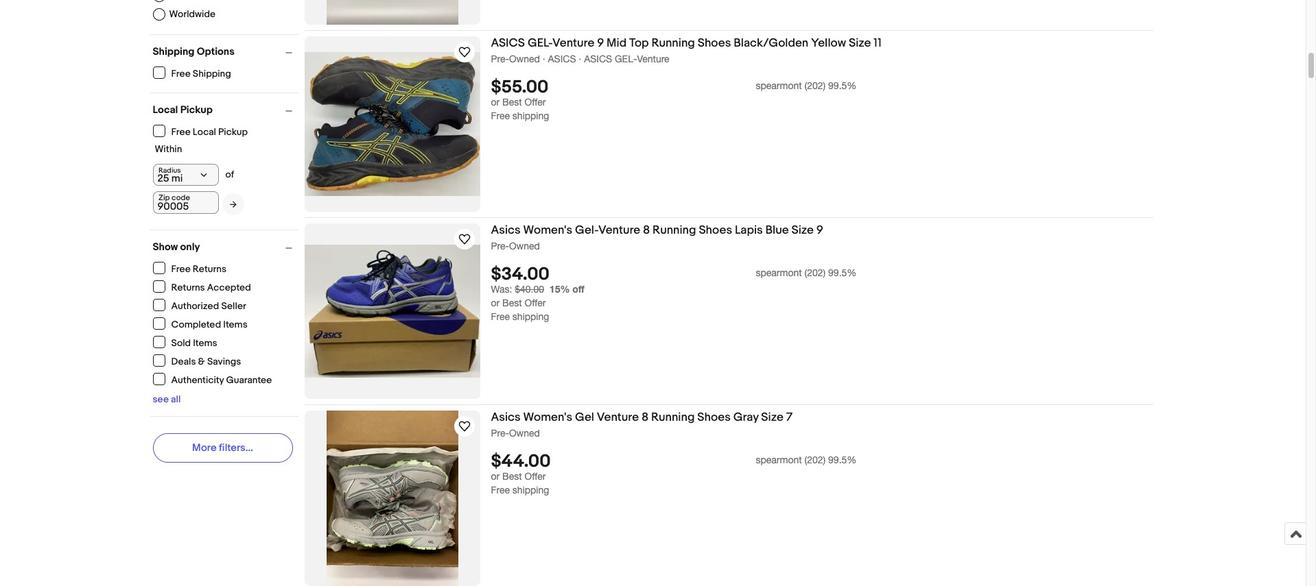 Task type: locate. For each thing, give the bounding box(es) containing it.
items inside 'link'
[[223, 319, 248, 331]]

1 vertical spatial shipping
[[513, 312, 549, 323]]

2 vertical spatial pre-
[[491, 428, 509, 439]]

shipping down $40.00
[[513, 312, 549, 323]]

asics up $55.00
[[548, 54, 576, 65]]

asics women's gel venture 8 running shoes gray size 7 image
[[326, 411, 458, 587]]

shoes left the lapis
[[699, 224, 732, 237]]

items down seller
[[223, 319, 248, 331]]

2 vertical spatial size
[[761, 411, 784, 425]]

items
[[223, 319, 248, 331], [193, 337, 217, 349]]

1 (202) from the top
[[805, 80, 826, 91]]

1 owned from the top
[[509, 54, 540, 65]]

pickup up free local pickup "link" in the left top of the page
[[180, 104, 213, 117]]

asics men's gel-venture 8 running shoes 1011b396 metropolis/black size 12 image
[[326, 0, 458, 25]]

1 women's from the top
[[523, 224, 573, 237]]

2 vertical spatial running
[[651, 411, 695, 425]]

within
[[155, 143, 182, 155]]

1 vertical spatial pickup
[[218, 126, 248, 138]]

free shipping link
[[153, 67, 232, 79]]

spearmont (202) 99.5% or best offer free shipping
[[491, 80, 857, 122], [491, 455, 857, 496]]

0 vertical spatial asics
[[491, 224, 521, 237]]

offer
[[525, 97, 546, 108], [525, 298, 546, 309], [525, 472, 546, 483]]

asics women's gel-venture 8 running shoes lapis blue size 9 pre-owned
[[491, 224, 824, 252]]

1 vertical spatial pre-
[[491, 241, 509, 252]]

2 spearmont (202) 99.5% or best offer free shipping from the top
[[491, 455, 857, 496]]

seller
[[221, 300, 246, 312]]

items up "deals & savings"
[[193, 337, 217, 349]]

2 asics from the top
[[491, 411, 521, 425]]

asics gel-venture 9 mid top running shoes black/golden yellow size 11 image
[[304, 52, 480, 197]]

3 best from the top
[[503, 472, 522, 483]]

free local pickup link
[[153, 125, 249, 138]]

running inside asics women's gel-venture 8 running shoes lapis blue size 9 pre-owned
[[653, 224, 696, 237]]

1 vertical spatial size
[[792, 224, 814, 237]]

2 vertical spatial or
[[491, 472, 500, 483]]

women's
[[523, 224, 573, 237], [523, 411, 573, 425]]

shoes inside the 'asics women's gel venture 8 running shoes gray size 7 pre-owned'
[[698, 411, 731, 425]]

1 vertical spatial items
[[193, 337, 217, 349]]

size left the 11
[[849, 36, 871, 50]]

1 vertical spatial owned
[[509, 241, 540, 252]]

shipping down options
[[193, 68, 231, 79]]

gel
[[575, 411, 594, 425]]

2 vertical spatial spearmont
[[756, 455, 802, 466]]

authenticity guarantee
[[171, 374, 272, 386]]

gel- down mid in the top of the page
[[615, 54, 637, 65]]

1 or from the top
[[491, 97, 500, 108]]

completed items
[[171, 319, 248, 331]]

&
[[198, 356, 205, 368]]

2 or from the top
[[491, 298, 500, 309]]

asics women's gel-venture 8 running shoes lapis blue size 9 link
[[491, 224, 1154, 240]]

asics for $34.00
[[491, 224, 521, 237]]

free shipping
[[171, 68, 231, 79]]

shoes left gray at right
[[698, 411, 731, 425]]

0 vertical spatial shipping
[[153, 45, 195, 58]]

shipping up free shipping link
[[153, 45, 195, 58]]

show only
[[153, 241, 200, 254]]

1 vertical spatial shoes
[[699, 224, 732, 237]]

0 horizontal spatial gel-
[[528, 36, 553, 50]]

shipping down $55.00
[[513, 111, 549, 122]]

0 vertical spatial items
[[223, 319, 248, 331]]

or inside spearmont (202) 99.5% was: $40.00 15% off or best offer free shipping
[[491, 298, 500, 309]]

free down show only on the top left of the page
[[171, 263, 191, 275]]

pre- up the $34.00
[[491, 241, 509, 252]]

0 horizontal spatial ·
[[543, 54, 545, 65]]

0 vertical spatial or
[[491, 97, 500, 108]]

0 vertical spatial local
[[153, 104, 178, 117]]

more filters... button
[[153, 434, 293, 463]]

9 right "blue"
[[817, 224, 824, 237]]

local down local pickup dropdown button
[[193, 126, 216, 138]]

0 vertical spatial 8
[[643, 224, 650, 237]]

free up within
[[171, 126, 191, 138]]

women's left gel- at top
[[523, 224, 573, 237]]

spearmont (202) 99.5% or best offer free shipping down the 'asics women's gel venture 8 running shoes gray size 7 pre-owned'
[[491, 455, 857, 496]]

asics gel-venture 9 mid top running shoes black/golden yellow size 11 pre-owned · asics · asics gel-venture
[[491, 36, 882, 65]]

1 vertical spatial offer
[[525, 298, 546, 309]]

local inside "link"
[[193, 126, 216, 138]]

99.5% down 'asics women's gel venture 8 running shoes gray size 7' link
[[829, 455, 857, 466]]

free down was:
[[491, 312, 510, 323]]

authenticity
[[171, 374, 224, 386]]

8 right gel
[[642, 411, 649, 425]]

shipping
[[513, 111, 549, 122], [513, 312, 549, 323], [513, 485, 549, 496]]

savings
[[207, 356, 241, 368]]

free
[[171, 68, 191, 79], [491, 111, 510, 122], [171, 126, 191, 138], [171, 263, 191, 275], [491, 312, 510, 323], [491, 485, 510, 496]]

0 vertical spatial women's
[[523, 224, 573, 237]]

asics down mid in the top of the page
[[584, 54, 612, 65]]

2 vertical spatial shipping
[[513, 485, 549, 496]]

size right "blue"
[[792, 224, 814, 237]]

returns inside returns accepted link
[[171, 282, 205, 293]]

asics
[[491, 36, 525, 50], [548, 54, 576, 65], [584, 54, 612, 65]]

best
[[503, 97, 522, 108], [503, 298, 522, 309], [503, 472, 522, 483]]

1 vertical spatial 8
[[642, 411, 649, 425]]

spearmont down "blue"
[[756, 268, 802, 279]]

asics women's gel venture 8 running shoes gray size 7 pre-owned
[[491, 411, 793, 439]]

free inside free local pickup "link"
[[171, 126, 191, 138]]

3 or from the top
[[491, 472, 500, 483]]

women's for $34.00
[[523, 224, 573, 237]]

2 vertical spatial offer
[[525, 472, 546, 483]]

see all button
[[153, 394, 181, 406]]

black/golden
[[734, 36, 809, 50]]

(202) down asics gel-venture 9 mid top running shoes black/golden yellow size 11 link
[[805, 80, 826, 91]]

0 vertical spatial 99.5%
[[829, 80, 857, 91]]

2 vertical spatial shoes
[[698, 411, 731, 425]]

asics women's gel-venture 8 running shoes lapis blue size 9 image
[[304, 245, 480, 378]]

0 vertical spatial size
[[849, 36, 871, 50]]

items for sold items
[[193, 337, 217, 349]]

watch asics women's gel-venture 8 running shoes lapis blue size 9 image
[[456, 231, 473, 248]]

or for $44.00
[[491, 472, 500, 483]]

free down the shipping options
[[171, 68, 191, 79]]

9 left mid in the top of the page
[[597, 36, 604, 50]]

items for completed items
[[223, 319, 248, 331]]

0 horizontal spatial 9
[[597, 36, 604, 50]]

9
[[597, 36, 604, 50], [817, 224, 824, 237]]

·
[[543, 54, 545, 65], [579, 54, 582, 65]]

top
[[629, 36, 649, 50]]

2 best from the top
[[503, 298, 522, 309]]

spearmont (202) 99.5% or best offer free shipping for $55.00
[[491, 80, 857, 122]]

2 pre- from the top
[[491, 241, 509, 252]]

1 vertical spatial 9
[[817, 224, 824, 237]]

returns
[[193, 263, 227, 275], [171, 282, 205, 293]]

sold items link
[[153, 336, 218, 349]]

3 offer from the top
[[525, 472, 546, 483]]

shoes for $44.00
[[698, 411, 731, 425]]

2 vertical spatial (202)
[[805, 455, 826, 466]]

1 vertical spatial or
[[491, 298, 500, 309]]

spearmont
[[756, 80, 802, 91], [756, 268, 802, 279], [756, 455, 802, 466]]

shipping options
[[153, 45, 235, 58]]

0 vertical spatial offer
[[525, 97, 546, 108]]

best for $44.00
[[503, 472, 522, 483]]

local
[[153, 104, 178, 117], [193, 126, 216, 138]]

was:
[[491, 284, 512, 295]]

offer inside spearmont (202) 99.5% was: $40.00 15% off or best offer free shipping
[[525, 298, 546, 309]]

1 vertical spatial 99.5%
[[829, 268, 857, 279]]

2 offer from the top
[[525, 298, 546, 309]]

1 vertical spatial spearmont
[[756, 268, 802, 279]]

3 owned from the top
[[509, 428, 540, 439]]

0 vertical spatial pickup
[[180, 104, 213, 117]]

0 vertical spatial running
[[652, 36, 695, 50]]

0 vertical spatial spearmont
[[756, 80, 802, 91]]

1 vertical spatial gel-
[[615, 54, 637, 65]]

2 vertical spatial owned
[[509, 428, 540, 439]]

8
[[643, 224, 650, 237], [642, 411, 649, 425]]

8 inside the 'asics women's gel venture 8 running shoes gray size 7 pre-owned'
[[642, 411, 649, 425]]

returns up returns accepted
[[193, 263, 227, 275]]

free inside free shipping link
[[171, 68, 191, 79]]

spearmont for $55.00
[[756, 80, 802, 91]]

watch asics women's gel venture 8 running shoes gray size 7 image
[[456, 419, 473, 435]]

or
[[491, 97, 500, 108], [491, 298, 500, 309], [491, 472, 500, 483]]

shipping options button
[[153, 45, 298, 58]]

pre-
[[491, 54, 509, 65], [491, 241, 509, 252], [491, 428, 509, 439]]

completed items link
[[153, 318, 248, 331]]

1 horizontal spatial pickup
[[218, 126, 248, 138]]

99.5% down asics women's gel-venture 8 running shoes lapis blue size 9 link
[[829, 268, 857, 279]]

free down $44.00
[[491, 485, 510, 496]]

1 vertical spatial running
[[653, 224, 696, 237]]

$40.00
[[515, 284, 544, 295]]

size
[[849, 36, 871, 50], [792, 224, 814, 237], [761, 411, 784, 425]]

$34.00
[[491, 264, 550, 286]]

spearmont (202) 99.5% or best offer free shipping down asics gel-venture 9 mid top running shoes black/golden yellow size 11 pre-owned · asics · asics gel-venture on the top of page
[[491, 80, 857, 122]]

2 horizontal spatial size
[[849, 36, 871, 50]]

99.5% down yellow
[[829, 80, 857, 91]]

guarantee
[[226, 374, 272, 386]]

shoes left black/golden
[[698, 36, 731, 50]]

women's inside asics women's gel-venture 8 running shoes lapis blue size 9 pre-owned
[[523, 224, 573, 237]]

women's for $44.00
[[523, 411, 573, 425]]

all
[[171, 394, 181, 406]]

2 vertical spatial best
[[503, 472, 522, 483]]

offer for $44.00
[[525, 472, 546, 483]]

1 vertical spatial spearmont (202) 99.5% or best offer free shipping
[[491, 455, 857, 496]]

gel- up $55.00
[[528, 36, 553, 50]]

1 best from the top
[[503, 97, 522, 108]]

asics right watch asics women's gel-venture 8 running shoes lapis blue size 9 image at the top left of page
[[491, 224, 521, 237]]

asics right watch asics gel-venture 9 mid top running shoes black/golden yellow size 11 icon
[[491, 36, 525, 50]]

pickup
[[180, 104, 213, 117], [218, 126, 248, 138]]

99.5%
[[829, 80, 857, 91], [829, 268, 857, 279], [829, 455, 857, 466]]

pre- up $44.00
[[491, 428, 509, 439]]

$55.00
[[491, 77, 549, 98]]

0 horizontal spatial size
[[761, 411, 784, 425]]

asics gel-venture 9 mid top running shoes black/golden yellow size 11 link
[[491, 36, 1154, 53]]

running inside the 'asics women's gel venture 8 running shoes gray size 7 pre-owned'
[[651, 411, 695, 425]]

pre- up $55.00
[[491, 54, 509, 65]]

shoes for $34.00
[[699, 224, 732, 237]]

2 (202) from the top
[[805, 268, 826, 279]]

2 owned from the top
[[509, 241, 540, 252]]

size left 7
[[761, 411, 784, 425]]

owned up $44.00
[[509, 428, 540, 439]]

2 horizontal spatial asics
[[584, 54, 612, 65]]

11
[[874, 36, 882, 50]]

free down $55.00
[[491, 111, 510, 122]]

0 vertical spatial shoes
[[698, 36, 731, 50]]

2 99.5% from the top
[[829, 268, 857, 279]]

8 right gel- at top
[[643, 224, 650, 237]]

0 vertical spatial shipping
[[513, 111, 549, 122]]

7
[[786, 411, 793, 425]]

1 vertical spatial returns
[[171, 282, 205, 293]]

owned up the $34.00
[[509, 241, 540, 252]]

pickup inside "link"
[[218, 126, 248, 138]]

more
[[192, 442, 217, 455]]

of
[[225, 169, 234, 181]]

shoes inside asics women's gel-venture 8 running shoes lapis blue size 9 pre-owned
[[699, 224, 732, 237]]

1 offer from the top
[[525, 97, 546, 108]]

filters...
[[219, 442, 253, 455]]

0 horizontal spatial items
[[193, 337, 217, 349]]

1 horizontal spatial 9
[[817, 224, 824, 237]]

spearmont down 7
[[756, 455, 802, 466]]

1 vertical spatial women's
[[523, 411, 573, 425]]

asics right watch asics women's gel venture 8 running shoes gray size 7 'image'
[[491, 411, 521, 425]]

3 shipping from the top
[[513, 485, 549, 496]]

0 vertical spatial returns
[[193, 263, 227, 275]]

(202) down asics women's gel-venture 8 running shoes lapis blue size 9 link
[[805, 268, 826, 279]]

0 vertical spatial pre-
[[491, 54, 509, 65]]

asics inside asics women's gel-venture 8 running shoes lapis blue size 9 pre-owned
[[491, 224, 521, 237]]

1 vertical spatial best
[[503, 298, 522, 309]]

1 horizontal spatial local
[[193, 126, 216, 138]]

99.5% for $55.00
[[829, 80, 857, 91]]

2 women's from the top
[[523, 411, 573, 425]]

8 for $44.00
[[642, 411, 649, 425]]

returns accepted
[[171, 282, 251, 293]]

1 horizontal spatial size
[[792, 224, 814, 237]]

(202)
[[805, 80, 826, 91], [805, 268, 826, 279], [805, 455, 826, 466]]

accepted
[[207, 282, 251, 293]]

2 vertical spatial 99.5%
[[829, 455, 857, 466]]

2 spearmont from the top
[[756, 268, 802, 279]]

1 spearmont from the top
[[756, 80, 802, 91]]

spearmont down black/golden
[[756, 80, 802, 91]]

asics inside the 'asics women's gel venture 8 running shoes gray size 7 pre-owned'
[[491, 411, 521, 425]]

8 inside asics women's gel-venture 8 running shoes lapis blue size 9 pre-owned
[[643, 224, 650, 237]]

authorized
[[171, 300, 219, 312]]

8 for $34.00
[[643, 224, 650, 237]]

0 horizontal spatial asics
[[491, 36, 525, 50]]

1 spearmont (202) 99.5% or best offer free shipping from the top
[[491, 80, 857, 122]]

pickup down local pickup dropdown button
[[218, 126, 248, 138]]

women's inside the 'asics women's gel venture 8 running shoes gray size 7 pre-owned'
[[523, 411, 573, 425]]

running for $44.00
[[651, 411, 695, 425]]

0 vertical spatial spearmont (202) 99.5% or best offer free shipping
[[491, 80, 857, 122]]

3 spearmont from the top
[[756, 455, 802, 466]]

None text field
[[153, 192, 219, 214]]

(202) down 'asics women's gel venture 8 running shoes gray size 7' link
[[805, 455, 826, 466]]

1 shipping from the top
[[513, 111, 549, 122]]

authenticity guarantee link
[[153, 373, 273, 386]]

completed
[[171, 319, 221, 331]]

asics
[[491, 224, 521, 237], [491, 411, 521, 425]]

3 99.5% from the top
[[829, 455, 857, 466]]

(202) inside spearmont (202) 99.5% was: $40.00 15% off or best offer free shipping
[[805, 268, 826, 279]]

local up within
[[153, 104, 178, 117]]

1 99.5% from the top
[[829, 80, 857, 91]]

0 vertical spatial best
[[503, 97, 522, 108]]

running for $34.00
[[653, 224, 696, 237]]

2 shipping from the top
[[513, 312, 549, 323]]

0 vertical spatial gel-
[[528, 36, 553, 50]]

owned
[[509, 54, 540, 65], [509, 241, 540, 252], [509, 428, 540, 439]]

1 pre- from the top
[[491, 54, 509, 65]]

1 vertical spatial (202)
[[805, 268, 826, 279]]

shipping
[[153, 45, 195, 58], [193, 68, 231, 79]]

asics women's gel venture 8 running shoes gray size 7 heading
[[491, 411, 793, 425]]

women's left gel
[[523, 411, 573, 425]]

lapis
[[735, 224, 763, 237]]

show only button
[[153, 241, 298, 254]]

1 vertical spatial local
[[193, 126, 216, 138]]

0 vertical spatial 9
[[597, 36, 604, 50]]

shipping for $44.00
[[513, 485, 549, 496]]

venture inside asics women's gel-venture 8 running shoes lapis blue size 9 pre-owned
[[598, 224, 641, 237]]

local pickup
[[153, 104, 213, 117]]

0 vertical spatial owned
[[509, 54, 540, 65]]

99.5% inside spearmont (202) 99.5% was: $40.00 15% off or best offer free shipping
[[829, 268, 857, 279]]

1 asics from the top
[[491, 224, 521, 237]]

size inside asics gel-venture 9 mid top running shoes black/golden yellow size 11 pre-owned · asics · asics gel-venture
[[849, 36, 871, 50]]

1 vertical spatial asics
[[491, 411, 521, 425]]

1 vertical spatial shipping
[[193, 68, 231, 79]]

shipping down $44.00
[[513, 485, 549, 496]]

gel-
[[528, 36, 553, 50], [615, 54, 637, 65]]

returns down 'free returns' link
[[171, 282, 205, 293]]

15%
[[550, 284, 570, 295]]

only
[[180, 241, 200, 254]]

venture
[[553, 36, 595, 50], [637, 54, 670, 65], [598, 224, 641, 237], [597, 411, 639, 425]]

blue
[[766, 224, 789, 237]]

shipping inside spearmont (202) 99.5% was: $40.00 15% off or best offer free shipping
[[513, 312, 549, 323]]

1 horizontal spatial items
[[223, 319, 248, 331]]

1 horizontal spatial ·
[[579, 54, 582, 65]]

3 (202) from the top
[[805, 455, 826, 466]]

owned up $55.00
[[509, 54, 540, 65]]

running
[[652, 36, 695, 50], [653, 224, 696, 237], [651, 411, 695, 425]]

3 pre- from the top
[[491, 428, 509, 439]]

0 vertical spatial (202)
[[805, 80, 826, 91]]

sold items
[[171, 337, 217, 349]]

more filters...
[[192, 442, 253, 455]]



Task type: vqa. For each thing, say whether or not it's contained in the screenshot.
See All button
yes



Task type: describe. For each thing, give the bounding box(es) containing it.
9 inside asics women's gel-venture 8 running shoes lapis blue size 9 pre-owned
[[817, 224, 824, 237]]

(202) for $44.00
[[805, 455, 826, 466]]

spearmont (202) 99.5% or best offer free shipping for $44.00
[[491, 455, 857, 496]]

pre- inside the 'asics women's gel venture 8 running shoes gray size 7 pre-owned'
[[491, 428, 509, 439]]

asics gel-venture 9 mid top running shoes black/golden yellow size 11 heading
[[491, 36, 882, 50]]

best for $55.00
[[503, 97, 522, 108]]

gray
[[734, 411, 759, 425]]

owned inside asics gel-venture 9 mid top running shoes black/golden yellow size 11 pre-owned · asics · asics gel-venture
[[509, 54, 540, 65]]

sold
[[171, 337, 191, 349]]

see all
[[153, 394, 181, 406]]

owned inside asics women's gel-venture 8 running shoes lapis blue size 9 pre-owned
[[509, 241, 540, 252]]

$44.00
[[491, 452, 551, 473]]

free inside spearmont (202) 99.5% was: $40.00 15% off or best offer free shipping
[[491, 312, 510, 323]]

worldwide
[[169, 8, 216, 20]]

off
[[573, 284, 585, 295]]

owned inside the 'asics women's gel venture 8 running shoes gray size 7 pre-owned'
[[509, 428, 540, 439]]

gel-
[[575, 224, 598, 237]]

shipping for $55.00
[[513, 111, 549, 122]]

pre- inside asics gel-venture 9 mid top running shoes black/golden yellow size 11 pre-owned · asics · asics gel-venture
[[491, 54, 509, 65]]

free returns link
[[153, 262, 227, 275]]

deals & savings link
[[153, 355, 242, 368]]

authorized seller
[[171, 300, 246, 312]]

running inside asics gel-venture 9 mid top running shoes black/golden yellow size 11 pre-owned · asics · asics gel-venture
[[652, 36, 695, 50]]

authorized seller link
[[153, 299, 247, 312]]

asics women's gel venture 8 running shoes gray size 7 link
[[491, 411, 1154, 428]]

returns inside 'free returns' link
[[193, 263, 227, 275]]

venture inside the 'asics women's gel venture 8 running shoes gray size 7 pre-owned'
[[597, 411, 639, 425]]

options
[[197, 45, 235, 58]]

(202) for $55.00
[[805, 80, 826, 91]]

shoes inside asics gel-venture 9 mid top running shoes black/golden yellow size 11 pre-owned · asics · asics gel-venture
[[698, 36, 731, 50]]

deals & savings
[[171, 356, 241, 368]]

free returns
[[171, 263, 227, 275]]

asics for $44.00
[[491, 411, 521, 425]]

pre- inside asics women's gel-venture 8 running shoes lapis blue size 9 pre-owned
[[491, 241, 509, 252]]

or for $55.00
[[491, 97, 500, 108]]

best inside spearmont (202) 99.5% was: $40.00 15% off or best offer free shipping
[[503, 298, 522, 309]]

9 inside asics gel-venture 9 mid top running shoes black/golden yellow size 11 pre-owned · asics · asics gel-venture
[[597, 36, 604, 50]]

1 horizontal spatial gel-
[[615, 54, 637, 65]]

99.5% for $44.00
[[829, 455, 857, 466]]

worldwide link
[[153, 8, 216, 21]]

watch asics gel-venture 9 mid top running shoes black/golden yellow size 11 image
[[456, 44, 473, 60]]

asics women's gel-venture 8 running shoes lapis blue size 9 heading
[[491, 224, 824, 237]]

0 horizontal spatial pickup
[[180, 104, 213, 117]]

spearmont (202) 99.5% was: $40.00 15% off or best offer free shipping
[[491, 268, 857, 323]]

0 horizontal spatial local
[[153, 104, 178, 117]]

2 · from the left
[[579, 54, 582, 65]]

local pickup button
[[153, 104, 298, 117]]

show
[[153, 241, 178, 254]]

free local pickup
[[171, 126, 248, 138]]

spearmont inside spearmont (202) 99.5% was: $40.00 15% off or best offer free shipping
[[756, 268, 802, 279]]

offer for $55.00
[[525, 97, 546, 108]]

returns accepted link
[[153, 281, 252, 293]]

free inside 'free returns' link
[[171, 263, 191, 275]]

mid
[[607, 36, 627, 50]]

1 · from the left
[[543, 54, 545, 65]]

see
[[153, 394, 169, 406]]

spearmont for $44.00
[[756, 455, 802, 466]]

size inside asics women's gel-venture 8 running shoes lapis blue size 9 pre-owned
[[792, 224, 814, 237]]

deals
[[171, 356, 196, 368]]

1 horizontal spatial asics
[[548, 54, 576, 65]]

apply within filter image
[[230, 200, 236, 209]]

yellow
[[811, 36, 846, 50]]

size inside the 'asics women's gel venture 8 running shoes gray size 7 pre-owned'
[[761, 411, 784, 425]]



